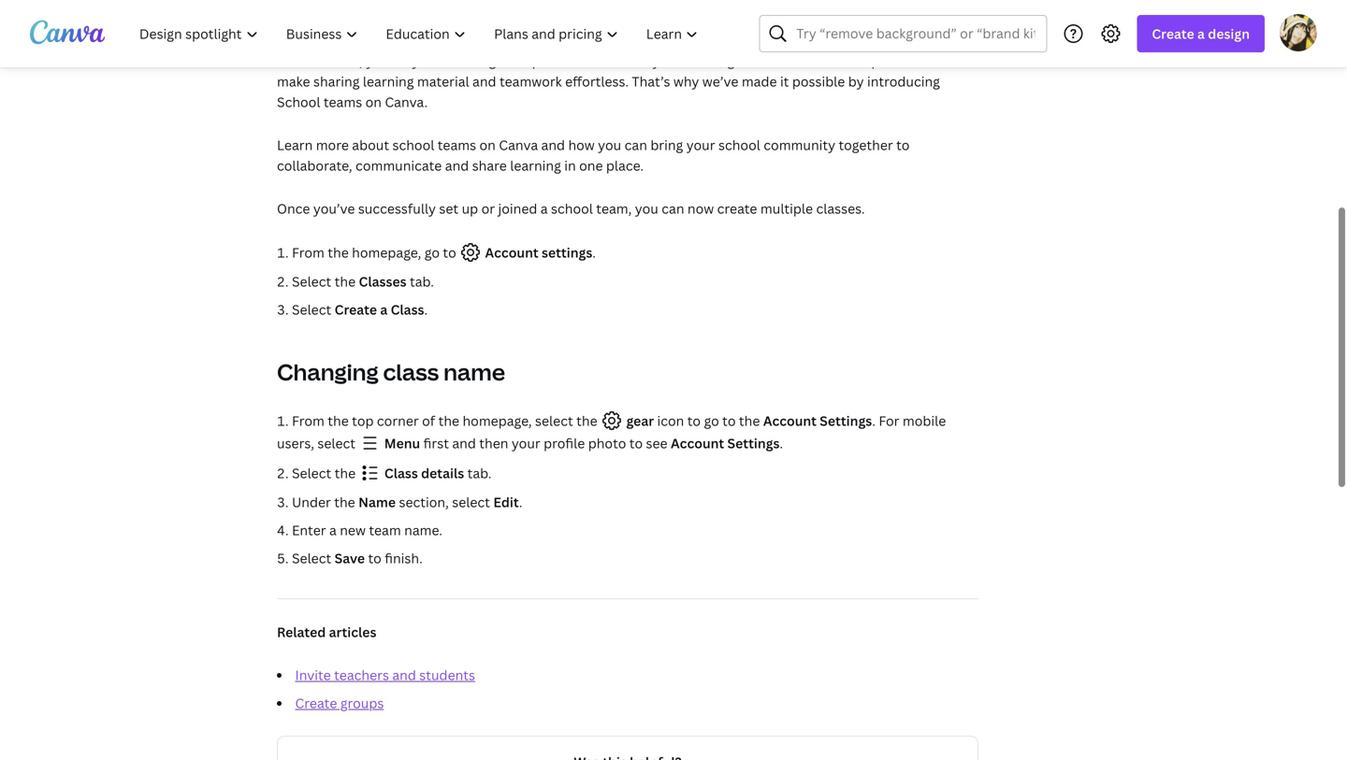 Task type: describe. For each thing, give the bounding box(es) containing it.
1 horizontal spatial school
[[551, 200, 593, 217]]

now
[[687, 200, 714, 217]]

together
[[839, 136, 893, 154]]

team,
[[596, 200, 632, 217]]

enter
[[292, 521, 326, 539]]

made
[[742, 72, 777, 90]]

1 horizontal spatial tab.
[[467, 464, 492, 482]]

the up new
[[334, 493, 355, 511]]

create groups link
[[295, 695, 384, 712]]

enter a new team name.
[[292, 521, 442, 539]]

select save to finish.
[[292, 550, 423, 567]]

school
[[277, 93, 320, 111]]

community
[[764, 136, 835, 154]]

select the
[[292, 464, 359, 482]]

learn
[[277, 136, 313, 154]]

invite
[[295, 666, 331, 684]]

from the top corner of the homepage, select the
[[292, 412, 601, 430]]

0 vertical spatial tab.
[[410, 273, 434, 290]]

select the classes tab.
[[292, 273, 434, 290]]

or
[[481, 200, 495, 217]]

details
[[421, 464, 464, 482]]

name.
[[404, 521, 442, 539]]

photo
[[588, 435, 626, 452]]

name
[[443, 357, 505, 387]]

first
[[423, 435, 449, 452]]

classes. inside as educators, you may be teaching multiple classes. you may want to organize students into separate classes to make sharing learning material and teamwork effortless. that's why we've made it possible by introducing school teams on canva.
[[555, 52, 604, 70]]

create for a
[[1152, 25, 1194, 43]]

to inside learn more about school teams on canva and how you can bring your school community together to collaborate, communicate and share learning in one place.
[[896, 136, 910, 154]]

first and then your profile photo to see account settings .
[[420, 435, 783, 452]]

learn more about school teams on canva and how you can bring your school community together to collaborate, communicate and share learning in one place.
[[277, 136, 910, 174]]

section,
[[399, 493, 449, 511]]

the right of
[[438, 412, 459, 430]]

corner
[[377, 412, 419, 430]]

changing
[[277, 357, 379, 387]]

teams inside learn more about school teams on canva and how you can bring your school community together to collaborate, communicate and share learning in one place.
[[438, 136, 476, 154]]

bring
[[650, 136, 683, 154]]

teamwork
[[499, 72, 562, 90]]

collaborate,
[[277, 157, 352, 174]]

and up in
[[541, 136, 565, 154]]

teams inside as educators, you may be teaching multiple classes. you may want to organize students into separate classes to make sharing learning material and teamwork effortless. that's why we've made it possible by introducing school teams on canva.
[[324, 93, 362, 111]]

1 vertical spatial your
[[512, 435, 540, 452]]

select for select create a class .
[[292, 301, 331, 319]]

why
[[673, 72, 699, 90]]

related
[[277, 623, 326, 641]]

0 vertical spatial homepage,
[[352, 244, 421, 261]]

teaching
[[442, 52, 496, 70]]

menu
[[381, 435, 420, 452]]

edit
[[493, 493, 519, 511]]

design
[[1208, 25, 1250, 43]]

a right joined
[[540, 200, 548, 217]]

about
[[352, 136, 389, 154]]

a left new
[[329, 521, 337, 539]]

of
[[422, 412, 435, 430]]

teachers
[[334, 666, 389, 684]]

select create a class .
[[292, 301, 428, 319]]

create a design button
[[1137, 15, 1265, 52]]

class
[[383, 357, 439, 387]]

mobile
[[903, 412, 946, 430]]

save
[[335, 550, 365, 567]]

2 horizontal spatial school
[[718, 136, 760, 154]]

communicate
[[356, 157, 442, 174]]

learning inside as educators, you may be teaching multiple classes. you may want to organize students into separate classes to make sharing learning material and teamwork effortless. that's why we've made it possible by introducing school teams on canva.
[[363, 72, 414, 90]]

under the name section, select edit .
[[292, 493, 522, 511]]

go for to
[[704, 412, 719, 430]]

for
[[879, 412, 899, 430]]

more
[[316, 136, 349, 154]]

canva.
[[385, 93, 428, 111]]

see
[[646, 435, 668, 452]]

material
[[417, 72, 469, 90]]

groups
[[340, 695, 384, 712]]

2 vertical spatial you
[[635, 200, 658, 217]]

by
[[848, 72, 864, 90]]

1 vertical spatial settings
[[727, 435, 780, 452]]

under
[[292, 493, 331, 511]]

successfully
[[358, 200, 436, 217]]

select for users,
[[317, 435, 355, 452]]

your inside learn more about school teams on canva and how you can bring your school community together to collaborate, communicate and share learning in one place.
[[686, 136, 715, 154]]

select for section,
[[452, 493, 490, 511]]

team
[[369, 521, 401, 539]]

select for select save to finish.
[[292, 550, 331, 567]]

how
[[568, 136, 595, 154]]

the up first and then your profile photo to see account settings .
[[576, 412, 597, 430]]

gear icon to go to the account settings
[[626, 412, 872, 430]]

class details
[[381, 464, 467, 482]]

the right icon
[[739, 412, 760, 430]]

effortless.
[[565, 72, 629, 90]]



Task type: locate. For each thing, give the bounding box(es) containing it.
students up it on the right
[[770, 52, 826, 70]]

select for select the
[[292, 464, 331, 482]]

can inside learn more about school teams on canva and how you can bring your school community together to collaborate, communicate and share learning in one place.
[[625, 136, 647, 154]]

go
[[424, 244, 440, 261], [704, 412, 719, 430]]

1 horizontal spatial learning
[[510, 157, 561, 174]]

0 horizontal spatial settings
[[727, 435, 780, 452]]

0 horizontal spatial select
[[317, 435, 355, 452]]

1 horizontal spatial students
[[770, 52, 826, 70]]

1 horizontal spatial settings
[[820, 412, 872, 430]]

from
[[292, 244, 324, 261], [292, 412, 324, 430]]

profile
[[544, 435, 585, 452]]

settings
[[820, 412, 872, 430], [727, 435, 780, 452]]

0 vertical spatial class
[[391, 301, 424, 319]]

0 vertical spatial on
[[365, 93, 382, 111]]

2 horizontal spatial account
[[763, 412, 817, 430]]

1 vertical spatial tab.
[[467, 464, 492, 482]]

0 vertical spatial select
[[535, 412, 573, 430]]

once
[[277, 200, 310, 217]]

1 horizontal spatial select
[[452, 493, 490, 511]]

create
[[1152, 25, 1194, 43], [335, 301, 377, 319], [295, 695, 337, 712]]

the down 'top'
[[335, 464, 356, 482]]

3 select from the top
[[292, 464, 331, 482]]

0 horizontal spatial learning
[[363, 72, 414, 90]]

name
[[358, 493, 396, 511]]

teams down sharing
[[324, 93, 362, 111]]

you right team,
[[635, 200, 658, 217]]

0 vertical spatial students
[[770, 52, 826, 70]]

1 horizontal spatial multiple
[[760, 200, 813, 217]]

0 vertical spatial account
[[485, 244, 538, 261]]

teams
[[324, 93, 362, 111], [438, 136, 476, 154]]

select down select the classes tab.
[[292, 301, 331, 319]]

1 horizontal spatial can
[[662, 200, 684, 217]]

select up the select the
[[317, 435, 355, 452]]

0 horizontal spatial teams
[[324, 93, 362, 111]]

select for select the classes tab.
[[292, 273, 331, 290]]

can
[[625, 136, 647, 154], [662, 200, 684, 217]]

. inside . for mobile users, select
[[872, 412, 875, 430]]

may up that's
[[633, 52, 660, 70]]

0 vertical spatial from
[[292, 244, 324, 261]]

. for mobile users, select
[[277, 412, 946, 452]]

can left now
[[662, 200, 684, 217]]

1 horizontal spatial may
[[633, 52, 660, 70]]

0 horizontal spatial go
[[424, 244, 440, 261]]

select
[[292, 273, 331, 290], [292, 301, 331, 319], [292, 464, 331, 482], [292, 550, 331, 567]]

a left design
[[1197, 25, 1205, 43]]

tab. right classes at the left of page
[[410, 273, 434, 290]]

finish.
[[385, 550, 423, 567]]

create down invite
[[295, 695, 337, 712]]

1 vertical spatial account
[[763, 412, 817, 430]]

we've
[[702, 72, 738, 90]]

you inside learn more about school teams on canva and how you can bring your school community together to collaborate, communicate and share learning in one place.
[[598, 136, 621, 154]]

separate
[[857, 52, 912, 70]]

place.
[[606, 157, 644, 174]]

make
[[277, 72, 310, 90]]

1 vertical spatial can
[[662, 200, 684, 217]]

students
[[770, 52, 826, 70], [419, 666, 475, 684]]

you right "educators,"
[[366, 52, 390, 70]]

class
[[391, 301, 424, 319], [384, 464, 418, 482]]

and inside as educators, you may be teaching multiple classes. you may want to organize students into separate classes to make sharing learning material and teamwork effortless. that's why we've made it possible by introducing school teams on canva.
[[472, 72, 496, 90]]

you
[[607, 52, 630, 70]]

2 vertical spatial account
[[671, 435, 724, 452]]

multiple up teamwork at the left of page
[[499, 52, 552, 70]]

users,
[[277, 435, 314, 452]]

homepage, up classes at the left of page
[[352, 244, 421, 261]]

icon
[[657, 412, 684, 430]]

1 vertical spatial on
[[479, 136, 496, 154]]

school up communicate at left top
[[392, 136, 434, 154]]

invite teachers and students
[[295, 666, 475, 684]]

2 select from the top
[[292, 301, 331, 319]]

students inside as educators, you may be teaching multiple classes. you may want to organize students into separate classes to make sharing learning material and teamwork effortless. that's why we've made it possible by introducing school teams on canva.
[[770, 52, 826, 70]]

can up place.
[[625, 136, 647, 154]]

as educators, you may be teaching multiple classes. you may want to organize students into separate classes to make sharing learning material and teamwork effortless. that's why we've made it possible by introducing school teams on canva.
[[277, 52, 978, 111]]

1 vertical spatial create
[[335, 301, 377, 319]]

your right bring
[[686, 136, 715, 154]]

0 horizontal spatial tab.
[[410, 273, 434, 290]]

a inside create a design dropdown button
[[1197, 25, 1205, 43]]

0 vertical spatial settings
[[820, 412, 872, 430]]

2 vertical spatial select
[[452, 493, 490, 511]]

into
[[829, 52, 854, 70]]

homepage, up "then"
[[463, 412, 532, 430]]

1 from from the top
[[292, 244, 324, 261]]

classes
[[916, 52, 961, 70]]

0 horizontal spatial school
[[392, 136, 434, 154]]

classes
[[359, 273, 406, 290]]

create left design
[[1152, 25, 1194, 43]]

a down classes at the left of page
[[380, 301, 388, 319]]

0 horizontal spatial your
[[512, 435, 540, 452]]

0 horizontal spatial on
[[365, 93, 382, 111]]

2 vertical spatial create
[[295, 695, 337, 712]]

create inside dropdown button
[[1152, 25, 1194, 43]]

4 select from the top
[[292, 550, 331, 567]]

Try "remove background" or "brand kit" search field
[[796, 16, 1035, 51]]

the up select create a class .
[[335, 273, 356, 290]]

0 vertical spatial multiple
[[499, 52, 552, 70]]

1 horizontal spatial go
[[704, 412, 719, 430]]

0 vertical spatial classes.
[[555, 52, 604, 70]]

1 vertical spatial students
[[419, 666, 475, 684]]

0 horizontal spatial homepage,
[[352, 244, 421, 261]]

one
[[579, 157, 603, 174]]

and right first
[[452, 435, 476, 452]]

tab.
[[410, 273, 434, 290], [467, 464, 492, 482]]

1 horizontal spatial teams
[[438, 136, 476, 154]]

select up select create a class .
[[292, 273, 331, 290]]

class down classes at the left of page
[[391, 301, 424, 319]]

learning inside learn more about school teams on canva and how you can bring your school community together to collaborate, communicate and share learning in one place.
[[510, 157, 561, 174]]

0 vertical spatial go
[[424, 244, 440, 261]]

from down the once
[[292, 244, 324, 261]]

you up place.
[[598, 136, 621, 154]]

2 from from the top
[[292, 412, 324, 430]]

classes. down together
[[816, 200, 865, 217]]

settings left for
[[820, 412, 872, 430]]

1 vertical spatial learning
[[510, 157, 561, 174]]

that's
[[632, 72, 670, 90]]

create
[[717, 200, 757, 217]]

joined
[[498, 200, 537, 217]]

0 vertical spatial you
[[366, 52, 390, 70]]

you inside as educators, you may be teaching multiple classes. you may want to organize students into separate classes to make sharing learning material and teamwork effortless. that's why we've made it possible by introducing school teams on canva.
[[366, 52, 390, 70]]

school left community
[[718, 136, 760, 154]]

changing class name
[[277, 357, 505, 387]]

create groups
[[295, 695, 384, 712]]

in
[[564, 157, 576, 174]]

want
[[663, 52, 694, 70]]

1 vertical spatial go
[[704, 412, 719, 430]]

0 vertical spatial can
[[625, 136, 647, 154]]

the up select the classes tab.
[[328, 244, 349, 261]]

1 horizontal spatial account
[[671, 435, 724, 452]]

1 horizontal spatial homepage,
[[463, 412, 532, 430]]

on inside learn more about school teams on canva and how you can bring your school community together to collaborate, communicate and share learning in one place.
[[479, 136, 496, 154]]

tab. down "then"
[[467, 464, 492, 482]]

0 horizontal spatial multiple
[[499, 52, 552, 70]]

1 vertical spatial homepage,
[[463, 412, 532, 430]]

0 horizontal spatial account
[[485, 244, 538, 261]]

0 horizontal spatial may
[[393, 52, 419, 70]]

introducing
[[867, 72, 940, 90]]

create a design
[[1152, 25, 1250, 43]]

multiple
[[499, 52, 552, 70], [760, 200, 813, 217]]

1 vertical spatial class
[[384, 464, 418, 482]]

0 horizontal spatial classes.
[[555, 52, 604, 70]]

you've
[[313, 200, 355, 217]]

related articles
[[277, 623, 376, 641]]

school
[[392, 136, 434, 154], [718, 136, 760, 154], [551, 200, 593, 217]]

0 vertical spatial teams
[[324, 93, 362, 111]]

your right "then"
[[512, 435, 540, 452]]

articles
[[329, 623, 376, 641]]

canva
[[499, 136, 538, 154]]

classes.
[[555, 52, 604, 70], [816, 200, 865, 217]]

as
[[277, 52, 292, 70]]

learning up canva.
[[363, 72, 414, 90]]

and down teaching
[[472, 72, 496, 90]]

class up under the name section, select edit .
[[384, 464, 418, 482]]

1 horizontal spatial on
[[479, 136, 496, 154]]

.
[[592, 244, 596, 261], [424, 301, 428, 319], [872, 412, 875, 430], [780, 435, 783, 452], [519, 493, 522, 511]]

1 vertical spatial classes.
[[816, 200, 865, 217]]

from up users,
[[292, 412, 324, 430]]

2 may from the left
[[633, 52, 660, 70]]

on
[[365, 93, 382, 111], [479, 136, 496, 154]]

it
[[780, 72, 789, 90]]

school left team,
[[551, 200, 593, 217]]

1 vertical spatial teams
[[438, 136, 476, 154]]

on left canva.
[[365, 93, 382, 111]]

top
[[352, 412, 374, 430]]

settings down gear icon to go to the account settings
[[727, 435, 780, 452]]

learning down "canva" at the top left
[[510, 157, 561, 174]]

top level navigation element
[[127, 15, 714, 52]]

on up share
[[479, 136, 496, 154]]

1 horizontal spatial your
[[686, 136, 715, 154]]

students right the teachers
[[419, 666, 475, 684]]

be
[[423, 52, 438, 70]]

create for groups
[[295, 695, 337, 712]]

go down "set"
[[424, 244, 440, 261]]

1 select from the top
[[292, 273, 331, 290]]

the left 'top'
[[328, 412, 349, 430]]

invite teachers and students link
[[295, 666, 475, 684]]

from the homepage, go to
[[292, 244, 459, 261]]

1 vertical spatial select
[[317, 435, 355, 452]]

and right the teachers
[[392, 666, 416, 684]]

1 horizontal spatial classes.
[[816, 200, 865, 217]]

a
[[1197, 25, 1205, 43], [540, 200, 548, 217], [380, 301, 388, 319], [329, 521, 337, 539]]

2 horizontal spatial you
[[635, 200, 658, 217]]

sharing
[[313, 72, 360, 90]]

may left be
[[393, 52, 419, 70]]

on inside as educators, you may be teaching multiple classes. you may want to organize students into separate classes to make sharing learning material and teamwork effortless. that's why we've made it possible by introducing school teams on canva.
[[365, 93, 382, 111]]

and left share
[[445, 157, 469, 174]]

organize
[[714, 52, 767, 70]]

1 vertical spatial multiple
[[760, 200, 813, 217]]

and
[[472, 72, 496, 90], [541, 136, 565, 154], [445, 157, 469, 174], [452, 435, 476, 452], [392, 666, 416, 684]]

gear
[[626, 412, 654, 430]]

then
[[479, 435, 508, 452]]

up
[[462, 200, 478, 217]]

1 vertical spatial from
[[292, 412, 324, 430]]

share
[[472, 157, 507, 174]]

from for from the homepage, go to
[[292, 244, 324, 261]]

0 horizontal spatial you
[[366, 52, 390, 70]]

select down enter
[[292, 550, 331, 567]]

create down select the classes tab.
[[335, 301, 377, 319]]

0 vertical spatial create
[[1152, 25, 1194, 43]]

multiple right create
[[760, 200, 813, 217]]

select
[[535, 412, 573, 430], [317, 435, 355, 452], [452, 493, 490, 511]]

0 vertical spatial your
[[686, 136, 715, 154]]

possible
[[792, 72, 845, 90]]

1 may from the left
[[393, 52, 419, 70]]

0 horizontal spatial students
[[419, 666, 475, 684]]

go for homepage,
[[424, 244, 440, 261]]

account settings
[[482, 244, 592, 261]]

select up 'under'
[[292, 464, 331, 482]]

select inside . for mobile users, select
[[317, 435, 355, 452]]

homepage,
[[352, 244, 421, 261], [463, 412, 532, 430]]

new
[[340, 521, 366, 539]]

educators,
[[295, 52, 363, 70]]

0 horizontal spatial can
[[625, 136, 647, 154]]

1 vertical spatial you
[[598, 136, 621, 154]]

multiple inside as educators, you may be teaching multiple classes. you may want to organize students into separate classes to make sharing learning material and teamwork effortless. that's why we've made it possible by introducing school teams on canva.
[[499, 52, 552, 70]]

set
[[439, 200, 459, 217]]

select up 'profile'
[[535, 412, 573, 430]]

classes. up effortless.
[[555, 52, 604, 70]]

learning
[[363, 72, 414, 90], [510, 157, 561, 174]]

go right icon
[[704, 412, 719, 430]]

0 vertical spatial learning
[[363, 72, 414, 90]]

2 horizontal spatial select
[[535, 412, 573, 430]]

teams up share
[[438, 136, 476, 154]]

1 horizontal spatial you
[[598, 136, 621, 154]]

select left 'edit'
[[452, 493, 490, 511]]

stephanie aranda image
[[1280, 14, 1317, 51]]

from for from the top corner of the homepage, select the
[[292, 412, 324, 430]]



Task type: vqa. For each thing, say whether or not it's contained in the screenshot.
Orange and Yellow Retro Flower Power Daily Class Agenda Template group
no



